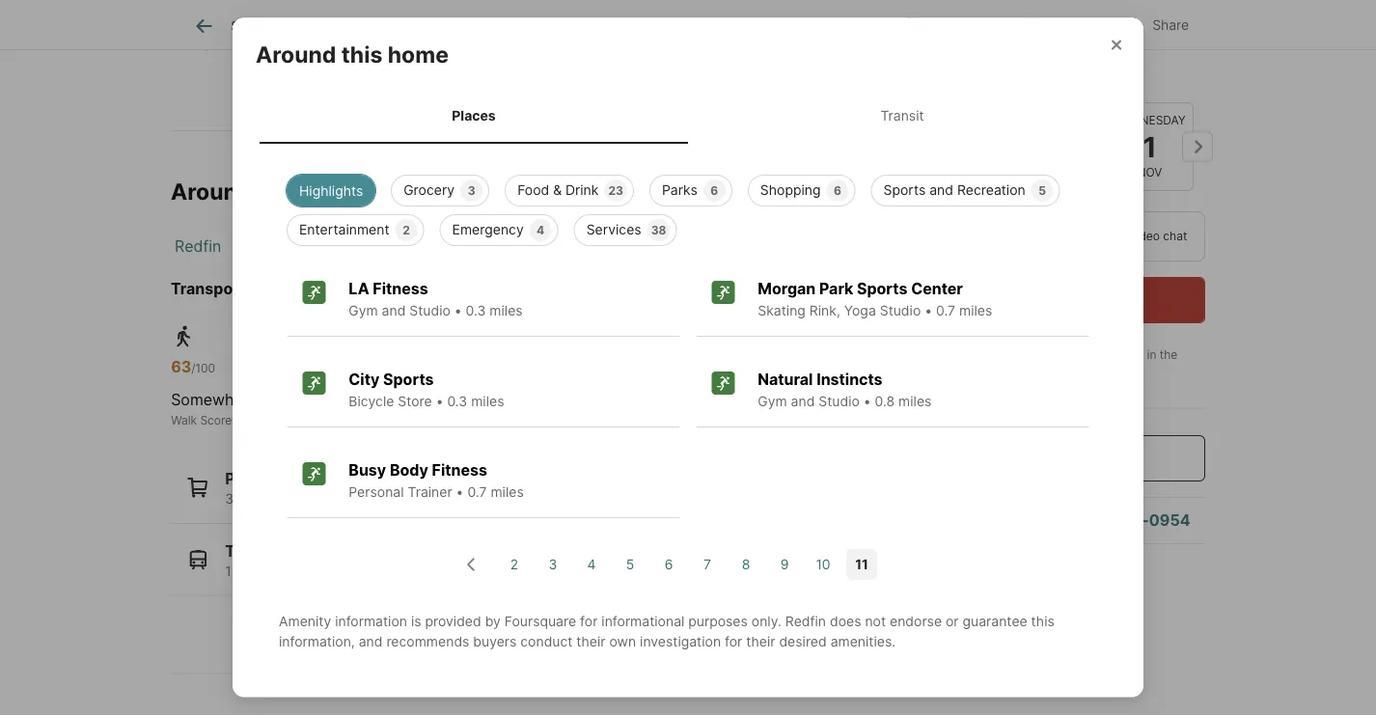 Task type: describe. For each thing, give the bounding box(es) containing it.
miles inside city sports bicycle store • 0.3 miles
[[471, 393, 504, 409]]

search link
[[192, 14, 277, 38]]

services
[[587, 221, 642, 238]]

115,
[[279, 563, 303, 579]]

by
[[485, 613, 501, 629]]

busy
[[349, 461, 386, 479]]

/100 for 63
[[191, 361, 215, 375]]

emergency
[[452, 221, 524, 238]]

50
[[398, 358, 419, 376]]

0 vertical spatial 3
[[468, 183, 476, 197]]

and inside list box
[[930, 182, 954, 198]]

(773) 912-0954 link
[[1070, 511, 1191, 530]]

score for good
[[439, 413, 470, 427]]

® for walkable
[[232, 413, 239, 427]]

2 school from the left
[[757, 20, 793, 34]]

sports inside morgan park sports center skating rink, yoga studio • 0.7 miles
[[857, 279, 908, 298]]

information,
[[279, 633, 355, 650]]

amenity information is provided by foursquare for informational purposes only. redfin does not endorse or guarantee this information, and recommends buyers conduct their own investigation for their desired amenities.
[[279, 613, 1055, 650]]

desired
[[779, 633, 827, 650]]

in the last 30 days
[[948, 348, 1181, 379]]

around inside around this home element
[[256, 41, 336, 68]]

and inside the amenity information is provided by foursquare for informational purposes only. redfin does not endorse or guarantee this information, and recommends buyers conduct their own investigation for their desired amenities.
[[359, 633, 383, 650]]

1 horizontal spatial 5
[[1039, 183, 1047, 197]]

and inside school service boundaries are intended to be used as a reference only; they may change and are not
[[268, 20, 289, 34]]

0 vertical spatial sports
[[884, 182, 926, 198]]

0 horizontal spatial home
[[303, 178, 364, 205]]

6 inside 'button'
[[665, 557, 673, 573]]

1
[[1143, 130, 1157, 163]]

tab list containing search
[[171, 0, 812, 49]]

redfin does not endorse or guarantee this information.
[[171, 3, 470, 17]]

places 3 groceries, 20 restaurants, 6 parks
[[225, 470, 453, 507]]

2 their from the left
[[747, 633, 776, 650]]

next image
[[1183, 131, 1214, 162]]

tour via video chat
[[1084, 229, 1188, 243]]

directly.
[[171, 37, 214, 51]]

used
[[725, 3, 752, 17]]

nov
[[1138, 166, 1163, 180]]

fitness inside busy body fitness personal trainer • 0.7 miles
[[432, 461, 488, 479]]

home inside dialog
[[388, 41, 449, 68]]

sale & tax history
[[568, 18, 679, 34]]

miles for la fitness
[[490, 302, 523, 319]]

transit inside the good transit transit score ®
[[398, 413, 435, 427]]

s
[[374, 279, 384, 298]]

to inside school service boundaries are intended to be used as a reference only; they may change and are not
[[694, 3, 705, 17]]

gym for la
[[349, 302, 378, 319]]

only;
[[836, 3, 863, 17]]

endorse inside the amenity information is provided by foursquare for informational purposes only. redfin does not endorse or guarantee this information, and recommends buyers conduct their own investigation for their desired amenities.
[[890, 613, 942, 629]]

share button
[[1110, 4, 1206, 44]]

groceries,
[[237, 491, 301, 507]]

bicycle
[[349, 393, 394, 409]]

0 horizontal spatial around
[[171, 178, 251, 205]]

conduct
[[521, 633, 573, 650]]

5 button
[[615, 549, 646, 580]]

x-out
[[1049, 17, 1085, 33]]

4 button
[[576, 549, 607, 580]]

provided
[[425, 613, 481, 629]]

redfin inside the amenity information is provided by foursquare for informational purposes only. redfin does not endorse or guarantee this information, and recommends buyers conduct their own investigation for their desired amenities.
[[786, 613, 826, 629]]

natural instincts gym and studio • 0.8 miles
[[758, 370, 932, 409]]

349,
[[335, 563, 365, 579]]

list box inside around this home dialog
[[271, 167, 1105, 246]]

1 horizontal spatial oct button
[[1011, 102, 1099, 191]]

morgan for morgan park sports center skating rink, yoga studio • 0.7 miles
[[758, 279, 816, 298]]

eligibility,
[[637, 20, 688, 34]]

places for places 3 groceries, 20 restaurants, 6 parks
[[225, 470, 275, 488]]

yoga
[[845, 302, 876, 319]]

recommends
[[387, 633, 470, 650]]

around this home element
[[256, 18, 472, 69]]

informational
[[602, 613, 685, 629]]

10
[[816, 557, 831, 573]]

highlights
[[299, 182, 363, 199]]

la
[[349, 279, 369, 298]]

morgan park
[[419, 236, 512, 255]]

natural
[[758, 370, 813, 389]]

entertainment
[[299, 221, 390, 238]]

the inside guaranteed to be accurate. to verify school enrollment eligibility, contact the school district directly.
[[736, 20, 754, 34]]

grocery
[[404, 182, 455, 198]]

bike score ®
[[569, 413, 635, 427]]

ri
[[368, 563, 381, 579]]

the inside in the last 30 days
[[1160, 348, 1178, 362]]

is
[[411, 613, 421, 629]]

1 their from the left
[[577, 633, 606, 650]]

transit for transit 111, 112, 115, 119, 349, ri
[[225, 541, 278, 560]]

not inside school service boundaries are intended to be used as a reference only; they may change and are not
[[313, 20, 330, 34]]

overview
[[320, 18, 381, 34]]

& for sale
[[599, 18, 608, 34]]

boundaries
[[557, 3, 618, 17]]

somewhat walkable walk score ®
[[171, 390, 317, 427]]

transportation
[[171, 279, 284, 298]]

7 button
[[692, 549, 723, 580]]

school service boundaries are intended to be used as a reference only; they may change and are not
[[171, 3, 863, 34]]

around this home inside dialog
[[256, 41, 449, 68]]

0.8
[[875, 393, 895, 409]]

0 vertical spatial 2
[[403, 223, 410, 237]]

wednesday 1 nov
[[1114, 113, 1186, 180]]

property details
[[424, 18, 525, 34]]

63
[[171, 358, 191, 376]]

1 vertical spatial around this home
[[171, 178, 364, 205]]

out
[[1063, 17, 1085, 33]]

studio for fitness
[[410, 302, 451, 319]]

0 vertical spatial 4
[[537, 223, 545, 237]]

gym for natural
[[758, 393, 787, 409]]

illinois
[[252, 236, 297, 255]]

sports and recreation
[[884, 182, 1026, 198]]

property details tab
[[402, 3, 547, 49]]

history
[[635, 18, 679, 34]]

20
[[305, 491, 321, 507]]

tab list inside around this home dialog
[[256, 88, 1121, 144]]

0 vertical spatial endorse
[[260, 3, 305, 17]]

store
[[398, 393, 432, 409]]

119,
[[307, 563, 332, 579]]

property
[[424, 18, 479, 34]]

service
[[514, 3, 554, 17]]

food & drink 23
[[518, 182, 624, 198]]

sale & tax history tab
[[547, 3, 701, 49]]

7
[[704, 557, 711, 573]]

• for instincts
[[864, 393, 871, 409]]

and inside the la fitness gym and studio • 0.3 miles
[[382, 302, 406, 319]]

places tab
[[260, 92, 688, 140]]



Task type: vqa. For each thing, say whether or not it's contained in the screenshot.
'us' corresponding to Join us
no



Task type: locate. For each thing, give the bounding box(es) containing it.
redfin up 'they'
[[171, 3, 206, 17]]

0 horizontal spatial does
[[209, 3, 236, 17]]

111,
[[225, 563, 247, 579]]

miles inside busy body fitness personal trainer • 0.7 miles
[[491, 484, 524, 500]]

0 vertical spatial around
[[256, 41, 336, 68]]

miles right 0.8
[[899, 393, 932, 409]]

1 vertical spatial fitness
[[432, 461, 488, 479]]

park inside morgan park sports center skating rink, yoga studio • 0.7 miles
[[820, 279, 854, 298]]

0.3 right good
[[447, 393, 467, 409]]

1 vertical spatial 3
[[225, 491, 234, 507]]

0 vertical spatial around this home
[[256, 41, 449, 68]]

6 inside 'places 3 groceries, 20 restaurants, 6 parks'
[[405, 491, 414, 507]]

and down natural
[[791, 393, 815, 409]]

• left 0.8
[[864, 393, 871, 409]]

1 oct from the left
[[947, 166, 971, 180]]

morgan for morgan park
[[419, 236, 475, 255]]

1 vertical spatial does
[[830, 613, 862, 629]]

fitness right la
[[373, 279, 428, 298]]

center
[[911, 279, 963, 298]]

112,
[[251, 563, 275, 579]]

• right parks
[[456, 484, 464, 500]]

video
[[1130, 229, 1160, 243]]

0 horizontal spatial school
[[536, 20, 572, 34]]

0 vertical spatial guarantee
[[323, 3, 379, 17]]

3 score from the left
[[595, 413, 627, 427]]

50 /100
[[398, 358, 443, 376]]

gym inside the natural instincts gym and studio • 0.8 miles
[[758, 393, 787, 409]]

1 vertical spatial or
[[946, 613, 959, 629]]

list box
[[271, 167, 1105, 246]]

2 horizontal spatial transit
[[881, 108, 924, 124]]

0 vertical spatial not
[[239, 3, 257, 17]]

this inside the amenity information is provided by foursquare for informational purposes only. redfin does not endorse or guarantee this information, and recommends buyers conduct their own investigation for their desired amenities.
[[1032, 613, 1055, 629]]

to down information. on the left top of the page
[[400, 20, 411, 34]]

0 vertical spatial redfin
[[171, 3, 206, 17]]

score down "somewhat"
[[200, 413, 232, 427]]

reference
[[781, 3, 833, 17]]

guaranteed to be accurate. to verify school enrollment eligibility, contact the school district directly.
[[171, 20, 834, 51]]

places inside tab
[[452, 108, 496, 124]]

/100 inside 50 /100
[[419, 361, 443, 375]]

5 up tour via video chat list box
[[1039, 183, 1047, 197]]

overview tab
[[299, 3, 402, 49]]

score down transit
[[439, 413, 470, 427]]

around this home down overview
[[256, 41, 449, 68]]

amenity
[[279, 613, 331, 629]]

2 horizontal spatial score
[[595, 413, 627, 427]]

2 horizontal spatial studio
[[880, 302, 921, 319]]

0 horizontal spatial oct
[[947, 166, 971, 180]]

0954
[[1150, 511, 1191, 530]]

• for body
[[456, 484, 464, 500]]

• right store
[[436, 393, 444, 409]]

intended
[[642, 3, 690, 17]]

0 vertical spatial 5
[[1039, 183, 1047, 197]]

transit down store
[[398, 413, 435, 427]]

Oct button
[[915, 101, 1003, 192], [1011, 102, 1099, 191]]

x-out button
[[1005, 4, 1102, 44]]

1 horizontal spatial ®
[[470, 413, 478, 427]]

6 left parks
[[405, 491, 414, 507]]

0 horizontal spatial park
[[479, 236, 512, 255]]

• down st
[[455, 302, 462, 319]]

3 ® from the left
[[627, 413, 635, 427]]

1 ® from the left
[[232, 413, 239, 427]]

morgan park sports center skating rink, yoga studio • 0.7 miles
[[758, 279, 993, 319]]

1 vertical spatial places
[[225, 470, 275, 488]]

and down information on the bottom of page
[[359, 633, 383, 650]]

gym inside the la fitness gym and studio • 0.3 miles
[[349, 302, 378, 319]]

or inside the amenity information is provided by foursquare for informational purposes only. redfin does not endorse or guarantee this information, and recommends buyers conduct their own investigation for their desired amenities.
[[946, 613, 959, 629]]

transit
[[881, 108, 924, 124], [398, 413, 435, 427], [225, 541, 278, 560]]

2 ® from the left
[[470, 413, 478, 427]]

be
[[708, 3, 722, 17], [414, 20, 428, 34]]

studio right yoga
[[880, 302, 921, 319]]

/100 up good
[[419, 361, 443, 375]]

0 horizontal spatial morgan
[[419, 236, 475, 255]]

4 inside button
[[588, 557, 596, 573]]

to
[[486, 20, 499, 34]]

0 horizontal spatial not
[[239, 3, 257, 17]]

days
[[989, 365, 1015, 379]]

miles inside the la fitness gym and studio • 0.3 miles
[[490, 302, 523, 319]]

2 /100 from the left
[[419, 361, 443, 375]]

2 vertical spatial 3
[[549, 557, 557, 573]]

score inside the good transit transit score ®
[[439, 413, 470, 427]]

1 vertical spatial park
[[820, 279, 854, 298]]

option
[[904, 211, 1044, 262]]

miles down morgan park link
[[490, 302, 523, 319]]

0 horizontal spatial 3
[[225, 491, 234, 507]]

5
[[1039, 183, 1047, 197], [626, 557, 634, 573]]

2 left 3 button at left bottom
[[511, 557, 519, 573]]

0.7 down center
[[936, 302, 956, 319]]

studio inside morgan park sports center skating rink, yoga studio • 0.7 miles
[[880, 302, 921, 319]]

morgan
[[419, 236, 475, 255], [758, 279, 816, 298]]

personal
[[349, 484, 404, 500]]

buyers
[[473, 633, 517, 650]]

0 horizontal spatial are
[[292, 20, 309, 34]]

places down guaranteed to be accurate. to verify school enrollment eligibility, contact the school district directly.
[[452, 108, 496, 124]]

1 /100 from the left
[[191, 361, 215, 375]]

chicago link
[[328, 236, 388, 255]]

tab list containing places
[[256, 88, 1121, 144]]

investigation
[[640, 633, 721, 650]]

their left the own
[[577, 633, 606, 650]]

/100 inside '63 /100'
[[191, 361, 215, 375]]

1 horizontal spatial their
[[747, 633, 776, 650]]

0 vertical spatial 0.7
[[936, 302, 956, 319]]

0 horizontal spatial gym
[[349, 302, 378, 319]]

favorite
[[930, 17, 981, 33]]

information.
[[405, 3, 470, 17]]

6 right parks
[[711, 183, 719, 197]]

® inside the good transit transit score ®
[[470, 413, 478, 427]]

& left tax
[[599, 18, 608, 34]]

tab list
[[171, 0, 812, 49], [256, 88, 1121, 144]]

the down the used
[[736, 20, 754, 34]]

0 horizontal spatial score
[[200, 413, 232, 427]]

list box containing grocery
[[271, 167, 1105, 246]]

1 horizontal spatial places
[[452, 108, 496, 124]]

0.7 inside busy body fitness personal trainer • 0.7 miles
[[468, 484, 487, 500]]

1 school from the left
[[536, 20, 572, 34]]

6 right shopping
[[834, 183, 842, 197]]

4 down food
[[537, 223, 545, 237]]

they
[[171, 20, 195, 34]]

only.
[[752, 613, 782, 629]]

miles inside the natural instincts gym and studio • 0.8 miles
[[899, 393, 932, 409]]

services 38
[[587, 221, 667, 238]]

school
[[536, 20, 572, 34], [757, 20, 793, 34]]

& inside list box
[[553, 182, 562, 198]]

0 vertical spatial be
[[708, 3, 722, 17]]

redfin link
[[175, 236, 221, 255]]

skating
[[758, 302, 806, 319]]

and down the s
[[382, 302, 406, 319]]

miles right good
[[471, 393, 504, 409]]

0 vertical spatial for
[[580, 613, 598, 629]]

2 down grocery
[[403, 223, 410, 237]]

home down property
[[388, 41, 449, 68]]

0 horizontal spatial oct button
[[915, 101, 1003, 192]]

0 horizontal spatial be
[[414, 20, 428, 34]]

0 vertical spatial are
[[621, 3, 639, 17]]

fitness up trainer
[[432, 461, 488, 479]]

0 vertical spatial &
[[599, 18, 608, 34]]

10 button
[[808, 549, 839, 580]]

not up amenities.
[[865, 613, 886, 629]]

1 vertical spatial to
[[400, 20, 411, 34]]

busy body fitness personal trainer • 0.7 miles
[[349, 461, 524, 500]]

0 horizontal spatial for
[[580, 613, 598, 629]]

last
[[948, 365, 968, 379]]

recreation
[[958, 182, 1026, 198]]

0 vertical spatial to
[[694, 3, 705, 17]]

1 horizontal spatial oct
[[1042, 166, 1067, 180]]

1 horizontal spatial 0.7
[[936, 302, 956, 319]]

/100 up "somewhat"
[[191, 361, 215, 375]]

st
[[446, 279, 463, 298]]

2 inside button
[[511, 557, 519, 573]]

0 vertical spatial transit
[[881, 108, 924, 124]]

® for transit
[[470, 413, 478, 427]]

redfin for redfin
[[175, 236, 221, 255]]

own
[[610, 633, 636, 650]]

school down service
[[536, 20, 572, 34]]

0 vertical spatial morgan
[[419, 236, 475, 255]]

studio inside the la fitness gym and studio • 0.3 miles
[[410, 302, 451, 319]]

does up may
[[209, 3, 236, 17]]

0 horizontal spatial the
[[736, 20, 754, 34]]

morgan park link
[[419, 236, 512, 255]]

are down redfin does not endorse or guarantee this information.
[[292, 20, 309, 34]]

chat
[[1164, 229, 1188, 243]]

around down search
[[256, 41, 336, 68]]

0 horizontal spatial endorse
[[260, 3, 305, 17]]

& for food
[[553, 182, 562, 198]]

studio inside the natural instincts gym and studio • 0.8 miles
[[819, 393, 860, 409]]

• for fitness
[[455, 302, 462, 319]]

1 vertical spatial sports
[[857, 279, 908, 298]]

1 horizontal spatial around
[[256, 41, 336, 68]]

1 vertical spatial be
[[414, 20, 428, 34]]

oct up sports and recreation
[[947, 166, 971, 180]]

places up the groceries,
[[225, 470, 275, 488]]

x-
[[1049, 17, 1063, 33]]

3 left the groceries,
[[225, 491, 234, 507]]

good transit transit score ®
[[398, 390, 488, 427]]

foursquare
[[505, 613, 576, 629]]

and left recreation
[[930, 182, 954, 198]]

1 vertical spatial around
[[171, 178, 251, 205]]

information
[[335, 613, 407, 629]]

not down redfin does not endorse or guarantee this information.
[[313, 20, 330, 34]]

0 horizontal spatial or
[[308, 3, 320, 17]]

1 horizontal spatial 3
[[468, 183, 476, 197]]

• down center
[[925, 302, 933, 319]]

5 right 4 button
[[626, 557, 634, 573]]

transit for transit
[[881, 108, 924, 124]]

transit up sports and recreation
[[881, 108, 924, 124]]

sports up yoga
[[857, 279, 908, 298]]

1 vertical spatial transit
[[398, 413, 435, 427]]

be inside school service boundaries are intended to be used as a reference only; they may change and are not
[[708, 3, 722, 17]]

® inside somewhat walkable walk score ®
[[232, 413, 239, 427]]

0 vertical spatial 0.3
[[466, 302, 486, 319]]

food
[[518, 182, 550, 198]]

5 inside button
[[626, 557, 634, 573]]

2 horizontal spatial not
[[865, 613, 886, 629]]

1 horizontal spatial 2
[[511, 557, 519, 573]]

transit tab
[[688, 92, 1117, 140]]

4 right 3 button at left bottom
[[588, 557, 596, 573]]

sports inside city sports bicycle store • 0.3 miles
[[383, 370, 434, 389]]

3 inside button
[[549, 557, 557, 573]]

verify
[[502, 20, 533, 34]]

school down a
[[757, 20, 793, 34]]

/100 for 50
[[419, 361, 443, 375]]

miles right parks
[[491, 484, 524, 500]]

redfin for redfin does not endorse or guarantee this information.
[[171, 3, 206, 17]]

0 horizontal spatial 0.7
[[468, 484, 487, 500]]

1 score from the left
[[200, 413, 232, 427]]

gym down natural
[[758, 393, 787, 409]]

around this home
[[256, 41, 449, 68], [171, 178, 364, 205]]

does up amenities.
[[830, 613, 862, 629]]

2 vertical spatial transit
[[225, 541, 278, 560]]

and right change
[[268, 20, 289, 34]]

0.3
[[466, 302, 486, 319], [447, 393, 467, 409]]

places inside 'places 3 groceries, 20 restaurants, 6 parks'
[[225, 470, 275, 488]]

park for morgan park
[[479, 236, 512, 255]]

are up "sale & tax history" on the left top
[[621, 3, 639, 17]]

endorse up search
[[260, 3, 305, 17]]

3 right the 2 button
[[549, 557, 557, 573]]

sports down the transit 'tab'
[[884, 182, 926, 198]]

0 horizontal spatial studio
[[410, 302, 451, 319]]

1 horizontal spatial the
[[1160, 348, 1178, 362]]

1 vertical spatial for
[[725, 633, 743, 650]]

• inside morgan park sports center skating rink, yoga studio • 0.7 miles
[[925, 302, 933, 319]]

0.7
[[936, 302, 956, 319], [468, 484, 487, 500]]

11347
[[325, 279, 370, 298]]

•
[[455, 302, 462, 319], [925, 302, 933, 319], [436, 393, 444, 409], [864, 393, 871, 409], [456, 484, 464, 500]]

gym down la
[[349, 302, 378, 319]]

around this home up illinois
[[171, 178, 364, 205]]

transportation near 11347 s church st
[[171, 279, 463, 298]]

city sports bicycle store • 0.3 miles
[[349, 370, 504, 409]]

0 vertical spatial home
[[388, 41, 449, 68]]

2
[[403, 223, 410, 237], [511, 557, 519, 573]]

the
[[736, 20, 754, 34], [1160, 348, 1178, 362]]

not inside the amenity information is provided by foursquare for informational purposes only. redfin does not endorse or guarantee this information, and recommends buyers conduct their own investigation for their desired amenities.
[[865, 613, 886, 629]]

1 horizontal spatial gym
[[758, 393, 787, 409]]

1 horizontal spatial to
[[694, 3, 705, 17]]

• inside the la fitness gym and studio • 0.3 miles
[[455, 302, 462, 319]]

2 score from the left
[[439, 413, 470, 427]]

redfin up desired at the bottom right of the page
[[786, 613, 826, 629]]

912-
[[1115, 511, 1150, 530]]

0 vertical spatial park
[[479, 236, 512, 255]]

transit inside transit 111, 112, 115, 119, 349, ri
[[225, 541, 278, 560]]

® down transit
[[470, 413, 478, 427]]

instincts
[[817, 370, 883, 389]]

around this home dialog
[[233, 18, 1144, 697]]

to inside guaranteed to be accurate. to verify school enrollment eligibility, contact the school district directly.
[[400, 20, 411, 34]]

6 button
[[654, 549, 684, 580]]

tax
[[612, 18, 631, 34]]

morgan up st
[[419, 236, 475, 255]]

to up contact
[[694, 3, 705, 17]]

and inside the natural instincts gym and studio • 0.8 miles
[[791, 393, 815, 409]]

1 horizontal spatial /100
[[419, 361, 443, 375]]

score for somewhat
[[200, 413, 232, 427]]

60643
[[1108, 348, 1144, 362]]

search
[[231, 18, 277, 34]]

restaurants,
[[325, 491, 401, 507]]

0 horizontal spatial 5
[[626, 557, 634, 573]]

redfin up transportation
[[175, 236, 221, 255]]

0.7 inside morgan park sports center skating rink, yoga studio • 0.7 miles
[[936, 302, 956, 319]]

1 vertical spatial 0.3
[[447, 393, 467, 409]]

& inside tab
[[599, 18, 608, 34]]

0 horizontal spatial ®
[[232, 413, 239, 427]]

0.3 down morgan park link
[[466, 302, 486, 319]]

1 horizontal spatial park
[[820, 279, 854, 298]]

1 vertical spatial endorse
[[890, 613, 942, 629]]

walk
[[171, 413, 197, 427]]

be inside guaranteed to be accurate. to verify school enrollment eligibility, contact the school district directly.
[[414, 20, 428, 34]]

transit inside 'tab'
[[881, 108, 924, 124]]

2 button
[[499, 549, 530, 580]]

tour via video chat list box
[[904, 211, 1206, 262]]

0.7 right parks
[[468, 484, 487, 500]]

6
[[711, 183, 719, 197], [834, 183, 842, 197], [405, 491, 414, 507], [665, 557, 673, 573]]

0.3 inside the la fitness gym and studio • 0.3 miles
[[466, 302, 486, 319]]

park for morgan park sports center skating rink, yoga studio • 0.7 miles
[[820, 279, 854, 298]]

via
[[1111, 229, 1127, 243]]

none button containing 1
[[1106, 102, 1194, 191]]

& right food
[[553, 182, 562, 198]]

be down information. on the left top of the page
[[414, 20, 428, 34]]

1 vertical spatial 5
[[626, 557, 634, 573]]

1 horizontal spatial are
[[621, 3, 639, 17]]

0.3 inside city sports bicycle store • 0.3 miles
[[447, 393, 467, 409]]

chicago
[[328, 236, 388, 255]]

drink
[[566, 182, 599, 198]]

for right the foursquare
[[580, 613, 598, 629]]

1 horizontal spatial score
[[439, 413, 470, 427]]

studio down church
[[410, 302, 451, 319]]

gym
[[349, 302, 378, 319], [758, 393, 787, 409]]

miles for natural instincts
[[899, 393, 932, 409]]

oct
[[947, 166, 971, 180], [1042, 166, 1067, 180]]

walkable
[[253, 390, 317, 409]]

church
[[387, 279, 443, 298]]

1 vertical spatial tab list
[[256, 88, 1121, 144]]

studio down instincts
[[819, 393, 860, 409]]

not up search
[[239, 3, 257, 17]]

1 vertical spatial 4
[[588, 557, 596, 573]]

None button
[[1106, 102, 1194, 191]]

endorse up amenities.
[[890, 613, 942, 629]]

rink,
[[810, 302, 841, 319]]

1 vertical spatial morgan
[[758, 279, 816, 298]]

1 vertical spatial redfin
[[175, 236, 221, 255]]

0 vertical spatial does
[[209, 3, 236, 17]]

places for places
[[452, 108, 496, 124]]

transit up 112,
[[225, 541, 278, 560]]

schools tab
[[701, 3, 797, 49]]

oct up tour via video chat list box
[[1042, 166, 1067, 180]]

morgan inside morgan park sports center skating rink, yoga studio • 0.7 miles
[[758, 279, 816, 298]]

0 vertical spatial or
[[308, 3, 320, 17]]

0 horizontal spatial guarantee
[[323, 3, 379, 17]]

the right in
[[1160, 348, 1178, 362]]

2 horizontal spatial 3
[[549, 557, 557, 573]]

miles for busy body fitness
[[491, 484, 524, 500]]

6 right the 5 button
[[665, 557, 673, 573]]

schools
[[722, 18, 775, 34]]

score inside somewhat walkable walk score ®
[[200, 413, 232, 427]]

• inside busy body fitness personal trainer • 0.7 miles
[[456, 484, 464, 500]]

1 horizontal spatial be
[[708, 3, 722, 17]]

for down purposes
[[725, 633, 743, 650]]

• inside city sports bicycle store • 0.3 miles
[[436, 393, 444, 409]]

around up redfin link
[[171, 178, 251, 205]]

guarantee inside the amenity information is provided by foursquare for informational purposes only. redfin does not endorse or guarantee this information, and recommends buyers conduct their own investigation for their desired amenities.
[[963, 613, 1028, 629]]

district
[[796, 20, 834, 34]]

city
[[349, 370, 380, 389]]

studio for instincts
[[819, 393, 860, 409]]

0 horizontal spatial 2
[[403, 223, 410, 237]]

® down "somewhat"
[[232, 413, 239, 427]]

1 horizontal spatial fitness
[[432, 461, 488, 479]]

guarantee
[[323, 3, 379, 17], [963, 613, 1028, 629]]

sports up good
[[383, 370, 434, 389]]

® right bike
[[627, 413, 635, 427]]

be up contact
[[708, 3, 722, 17]]

fitness inside the la fitness gym and studio • 0.3 miles
[[373, 279, 428, 298]]

2 horizontal spatial ®
[[627, 413, 635, 427]]

miles inside morgan park sports center skating rink, yoga studio • 0.7 miles
[[960, 302, 993, 319]]

1 horizontal spatial not
[[313, 20, 330, 34]]

3 inside 'places 3 groceries, 20 restaurants, 6 parks'
[[225, 491, 234, 507]]

1 horizontal spatial &
[[599, 18, 608, 34]]

1 vertical spatial not
[[313, 20, 330, 34]]

0 horizontal spatial their
[[577, 633, 606, 650]]

3 button
[[538, 549, 569, 580]]

1 horizontal spatial does
[[830, 613, 862, 629]]

may
[[198, 20, 221, 34]]

3 up emergency
[[468, 183, 476, 197]]

in
[[1147, 348, 1157, 362]]

• inside the natural instincts gym and studio • 0.8 miles
[[864, 393, 871, 409]]

home up entertainment
[[303, 178, 364, 205]]

(773) 912-0954
[[1070, 511, 1191, 530]]

score right bike
[[595, 413, 627, 427]]

their down only.
[[747, 633, 776, 650]]

morgan up skating
[[758, 279, 816, 298]]

miles down center
[[960, 302, 993, 319]]

0 horizontal spatial places
[[225, 470, 275, 488]]

1 vertical spatial 2
[[511, 557, 519, 573]]

are
[[621, 3, 639, 17], [292, 20, 309, 34]]

2 oct from the left
[[1042, 166, 1067, 180]]

does inside the amenity information is provided by foursquare for informational purposes only. redfin does not endorse or guarantee this information, and recommends buyers conduct their own investigation for their desired amenities.
[[830, 613, 862, 629]]

favorite button
[[887, 4, 998, 44]]

1 horizontal spatial home
[[388, 41, 449, 68]]



